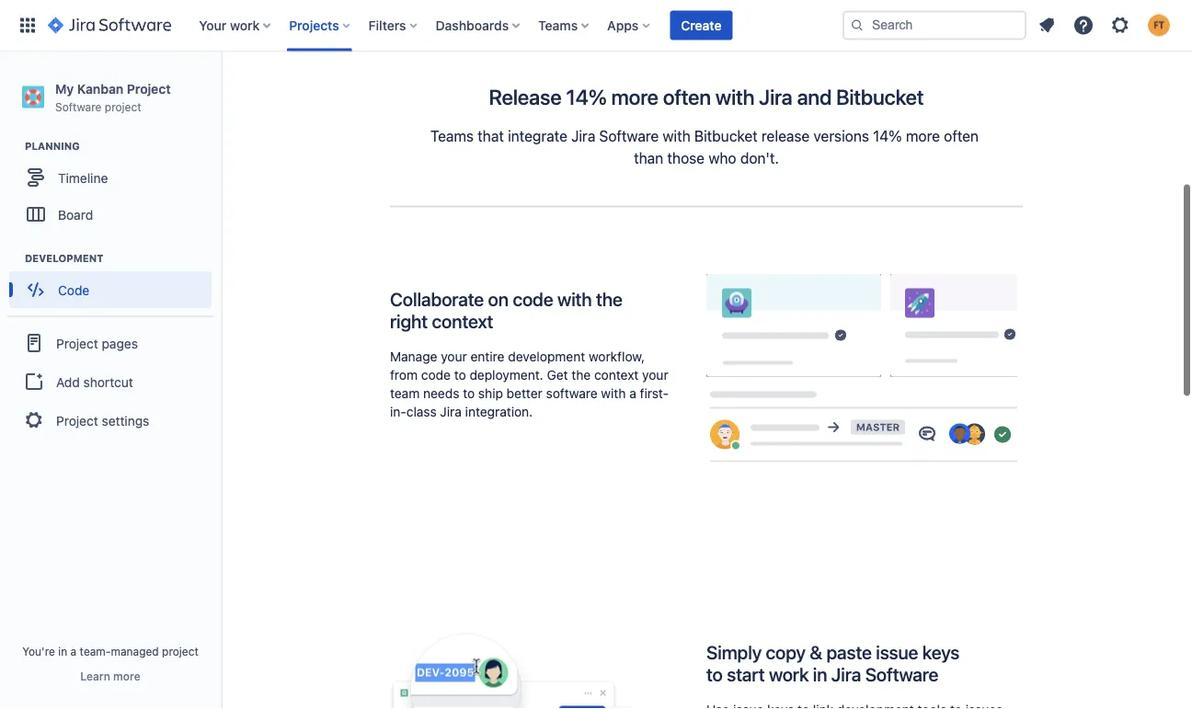 Task type: locate. For each thing, give the bounding box(es) containing it.
notifications image
[[1036, 14, 1058, 36]]

to up needs
[[454, 367, 466, 382]]

your work button
[[193, 11, 278, 40]]

integrate
[[508, 127, 568, 144]]

jira inside simply copy & paste issue keys to start work in jira software
[[832, 664, 861, 685]]

than
[[634, 149, 664, 166]]

bitbucket inside teams that integrate jira software with bitbucket release versions 14% more often than those who don't.
[[695, 127, 758, 144]]

sidebar navigation image
[[201, 74, 241, 110]]

filters
[[369, 17, 406, 33]]

with up development
[[558, 288, 592, 310]]

1 horizontal spatial your
[[642, 367, 669, 382]]

and
[[797, 85, 832, 109]]

jira right integrate
[[571, 127, 596, 144]]

0 horizontal spatial software
[[55, 100, 102, 113]]

bitbucket up who
[[695, 127, 758, 144]]

work down copy
[[769, 664, 809, 685]]

board
[[58, 207, 93, 222]]

project settings link
[[7, 400, 213, 441]]

0 horizontal spatial a
[[70, 645, 77, 658]]

0 vertical spatial context
[[432, 310, 493, 332]]

bitbucket up versions
[[836, 85, 924, 109]]

right
[[390, 310, 428, 332]]

deployment.
[[470, 367, 544, 382]]

software
[[55, 100, 102, 113], [599, 127, 659, 144], [866, 664, 939, 685]]

jira down 'paste'
[[832, 664, 861, 685]]

help image
[[1073, 14, 1095, 36]]

0 vertical spatial code
[[513, 288, 553, 310]]

primary element
[[11, 0, 843, 51]]

my kanban project software project
[[55, 81, 171, 113]]

0 vertical spatial 14%
[[566, 85, 607, 109]]

1 vertical spatial your
[[642, 367, 669, 382]]

0 horizontal spatial in
[[58, 645, 67, 658]]

to down 'simply'
[[707, 664, 723, 685]]

teams inside teams that integrate jira software with bitbucket release versions 14% more often than those who don't.
[[430, 127, 474, 144]]

1 vertical spatial bitbucket
[[695, 127, 758, 144]]

jira
[[759, 85, 793, 109], [571, 127, 596, 144], [440, 404, 462, 419], [832, 664, 861, 685]]

more
[[612, 85, 659, 109], [906, 127, 940, 144], [113, 670, 140, 683]]

on
[[488, 288, 509, 310]]

the
[[596, 288, 623, 310], [572, 367, 591, 382]]

0 horizontal spatial code
[[421, 367, 451, 382]]

0 horizontal spatial bitbucket
[[695, 127, 758, 144]]

development
[[508, 349, 585, 364]]

software up than
[[599, 127, 659, 144]]

1 horizontal spatial often
[[944, 127, 979, 144]]

0 horizontal spatial work
[[230, 17, 260, 33]]

0 vertical spatial software
[[55, 100, 102, 113]]

jira down needs
[[440, 404, 462, 419]]

software inside simply copy & paste issue keys to start work in jira software
[[866, 664, 939, 685]]

dashboards button
[[430, 11, 527, 40]]

bitbucket
[[836, 85, 924, 109], [695, 127, 758, 144]]

timeline
[[58, 170, 108, 185]]

1 vertical spatial the
[[572, 367, 591, 382]]

issue
[[876, 642, 919, 663]]

workflow,
[[589, 349, 645, 364]]

planning group
[[9, 139, 220, 238]]

group
[[7, 316, 213, 446]]

with
[[716, 85, 755, 109], [663, 127, 691, 144], [558, 288, 592, 310], [601, 385, 626, 401]]

1 horizontal spatial bitbucket
[[836, 85, 924, 109]]

2 vertical spatial software
[[866, 664, 939, 685]]

add shortcut button
[[7, 364, 213, 400]]

in down &
[[813, 664, 828, 685]]

1 horizontal spatial in
[[813, 664, 828, 685]]

0 horizontal spatial more
[[113, 670, 140, 683]]

teams left that
[[430, 127, 474, 144]]

in right the you're
[[58, 645, 67, 658]]

add shortcut
[[56, 374, 133, 389]]

0 vertical spatial bitbucket
[[836, 85, 924, 109]]

1 vertical spatial work
[[769, 664, 809, 685]]

don't.
[[741, 149, 779, 166]]

work
[[230, 17, 260, 33], [769, 664, 809, 685]]

your left entire
[[441, 349, 467, 364]]

0 horizontal spatial 14%
[[566, 85, 607, 109]]

2 horizontal spatial software
[[866, 664, 939, 685]]

often
[[663, 85, 711, 109], [944, 127, 979, 144]]

teams inside teams popup button
[[538, 17, 578, 33]]

your work
[[199, 17, 260, 33]]

versions
[[814, 127, 869, 144]]

project
[[105, 100, 141, 113], [162, 645, 199, 658]]

1 vertical spatial code
[[421, 367, 451, 382]]

team
[[390, 385, 420, 401]]

14%
[[566, 85, 607, 109], [873, 127, 902, 144]]

teams
[[538, 17, 578, 33], [430, 127, 474, 144]]

0 vertical spatial the
[[596, 288, 623, 310]]

1 vertical spatial 14%
[[873, 127, 902, 144]]

0 vertical spatial project
[[105, 100, 141, 113]]

0 vertical spatial often
[[663, 85, 711, 109]]

0 vertical spatial teams
[[538, 17, 578, 33]]

release
[[762, 127, 810, 144]]

1 horizontal spatial work
[[769, 664, 809, 685]]

1 vertical spatial project
[[162, 645, 199, 658]]

the inside manage your entire development workflow, from code to deployment. get the context your team needs to ship  better software with a first- in-class jira integration.
[[572, 367, 591, 382]]

1 horizontal spatial context
[[594, 367, 639, 382]]

2 horizontal spatial more
[[906, 127, 940, 144]]

project pages link
[[7, 323, 213, 364]]

&
[[810, 642, 823, 663]]

copy
[[766, 642, 806, 663]]

settings
[[102, 413, 149, 428]]

1 vertical spatial in
[[813, 664, 828, 685]]

your up first-
[[642, 367, 669, 382]]

code
[[513, 288, 553, 310], [421, 367, 451, 382]]

2 vertical spatial project
[[56, 413, 98, 428]]

pages
[[102, 336, 138, 351]]

jira software image
[[48, 14, 171, 36], [48, 14, 171, 36]]

a left first-
[[630, 385, 637, 401]]

kanban
[[77, 81, 123, 96]]

0 horizontal spatial your
[[441, 349, 467, 364]]

1 horizontal spatial project
[[162, 645, 199, 658]]

to left ship
[[463, 385, 475, 401]]

to
[[454, 367, 466, 382], [463, 385, 475, 401], [707, 664, 723, 685]]

more right versions
[[906, 127, 940, 144]]

0 horizontal spatial context
[[432, 310, 493, 332]]

1 vertical spatial often
[[944, 127, 979, 144]]

teams left apps
[[538, 17, 578, 33]]

code up needs
[[421, 367, 451, 382]]

1 vertical spatial context
[[594, 367, 639, 382]]

project up add
[[56, 336, 98, 351]]

project right kanban
[[127, 81, 171, 96]]

software inside 'my kanban project software project'
[[55, 100, 102, 113]]

you're
[[22, 645, 55, 658]]

with inside teams that integrate jira software with bitbucket release versions 14% more often than those who don't.
[[663, 127, 691, 144]]

1 horizontal spatial 14%
[[873, 127, 902, 144]]

team-
[[80, 645, 111, 658]]

0 vertical spatial to
[[454, 367, 466, 382]]

14% right release
[[566, 85, 607, 109]]

project down kanban
[[105, 100, 141, 113]]

the up workflow,
[[596, 288, 623, 310]]

with up teams that integrate jira software with bitbucket release versions 14% more often than those who don't.
[[716, 85, 755, 109]]

project
[[127, 81, 171, 96], [56, 336, 98, 351], [56, 413, 98, 428]]

learn more
[[80, 670, 140, 683]]

project down add
[[56, 413, 98, 428]]

with up those
[[663, 127, 691, 144]]

teams for teams that integrate jira software with bitbucket release versions 14% more often than those who don't.
[[430, 127, 474, 144]]

code link
[[9, 272, 212, 308]]

search image
[[850, 18, 865, 33]]

integration.
[[465, 404, 533, 419]]

banner containing your work
[[0, 0, 1193, 52]]

banner
[[0, 0, 1193, 52]]

a left 'team-'
[[70, 645, 77, 658]]

dashboards
[[436, 17, 509, 33]]

1 vertical spatial project
[[56, 336, 98, 351]]

group containing project pages
[[7, 316, 213, 446]]

your
[[199, 17, 227, 33]]

ship
[[478, 385, 503, 401]]

work right your
[[230, 17, 260, 33]]

from
[[390, 367, 418, 382]]

1 horizontal spatial a
[[630, 385, 637, 401]]

0 vertical spatial in
[[58, 645, 67, 658]]

0 vertical spatial work
[[230, 17, 260, 33]]

collaborate on code with the right context
[[390, 288, 623, 332]]

planning
[[25, 141, 80, 152]]

your profile and settings image
[[1148, 14, 1170, 36]]

more up than
[[612, 85, 659, 109]]

with inside collaborate on code with the right context
[[558, 288, 592, 310]]

context
[[432, 310, 493, 332], [594, 367, 639, 382]]

software inside teams that integrate jira software with bitbucket release versions 14% more often than those who don't.
[[599, 127, 659, 144]]

1 vertical spatial software
[[599, 127, 659, 144]]

0 vertical spatial project
[[127, 81, 171, 96]]

project right managed
[[162, 645, 199, 658]]

with down workflow,
[[601, 385, 626, 401]]

the up software
[[572, 367, 591, 382]]

1 vertical spatial more
[[906, 127, 940, 144]]

0 horizontal spatial project
[[105, 100, 141, 113]]

create
[[681, 17, 722, 33]]

context down collaborate
[[432, 310, 493, 332]]

simply
[[707, 642, 762, 663]]

0 horizontal spatial the
[[572, 367, 591, 382]]

in
[[58, 645, 67, 658], [813, 664, 828, 685]]

start
[[727, 664, 765, 685]]

my
[[55, 81, 74, 96]]

more down managed
[[113, 670, 140, 683]]

1 horizontal spatial more
[[612, 85, 659, 109]]

managed
[[111, 645, 159, 658]]

code right on
[[513, 288, 553, 310]]

with inside manage your entire development workflow, from code to deployment. get the context your team needs to ship  better software with a first- in-class jira integration.
[[601, 385, 626, 401]]

1 vertical spatial teams
[[430, 127, 474, 144]]

1 horizontal spatial teams
[[538, 17, 578, 33]]

software down my
[[55, 100, 102, 113]]

2 vertical spatial to
[[707, 664, 723, 685]]

1 horizontal spatial the
[[596, 288, 623, 310]]

context down workflow,
[[594, 367, 639, 382]]

software down the issue
[[866, 664, 939, 685]]

settings image
[[1110, 14, 1132, 36]]

2 vertical spatial more
[[113, 670, 140, 683]]

1 horizontal spatial code
[[513, 288, 553, 310]]

0 vertical spatial a
[[630, 385, 637, 401]]

0 horizontal spatial teams
[[430, 127, 474, 144]]

1 horizontal spatial software
[[599, 127, 659, 144]]

a
[[630, 385, 637, 401], [70, 645, 77, 658]]

14% right versions
[[873, 127, 902, 144]]

who
[[709, 149, 737, 166]]

your
[[441, 349, 467, 364], [642, 367, 669, 382]]

projects
[[289, 17, 339, 33]]



Task type: describe. For each thing, give the bounding box(es) containing it.
project settings
[[56, 413, 149, 428]]

a inside manage your entire development workflow, from code to deployment. get the context your team needs to ship  better software with a first- in-class jira integration.
[[630, 385, 637, 401]]

development image
[[3, 248, 25, 270]]

manage
[[390, 349, 438, 364]]

class
[[406, 404, 437, 419]]

code
[[58, 282, 90, 297]]

get
[[547, 367, 568, 382]]

Search field
[[843, 11, 1027, 40]]

filters button
[[363, 11, 425, 40]]

1 vertical spatial to
[[463, 385, 475, 401]]

jira left and
[[759, 85, 793, 109]]

project inside 'my kanban project software project'
[[105, 100, 141, 113]]

keys
[[923, 642, 960, 663]]

0 horizontal spatial often
[[663, 85, 711, 109]]

those
[[668, 149, 705, 166]]

collaborate
[[390, 288, 484, 310]]

apps
[[607, 17, 639, 33]]

0 vertical spatial your
[[441, 349, 467, 364]]

the inside collaborate on code with the right context
[[596, 288, 623, 310]]

entire
[[471, 349, 505, 364]]

needs
[[423, 385, 460, 401]]

more inside teams that integrate jira software with bitbucket release versions 14% more often than those who don't.
[[906, 127, 940, 144]]

timeline link
[[9, 159, 212, 196]]

code inside manage your entire development workflow, from code to deployment. get the context your team needs to ship  better software with a first- in-class jira integration.
[[421, 367, 451, 382]]

teams for teams
[[538, 17, 578, 33]]

jira inside manage your entire development workflow, from code to deployment. get the context your team needs to ship  better software with a first- in-class jira integration.
[[440, 404, 462, 419]]

development group
[[9, 251, 220, 314]]

planning image
[[3, 135, 25, 158]]

0 vertical spatial more
[[612, 85, 659, 109]]

first-
[[640, 385, 669, 401]]

to inside simply copy & paste issue keys to start work in jira software
[[707, 664, 723, 685]]

development
[[25, 253, 103, 265]]

board link
[[9, 196, 212, 233]]

simply copy & paste issue keys to start work in jira software
[[707, 642, 960, 685]]

add
[[56, 374, 80, 389]]

teams that integrate jira software with bitbucket release versions 14% more often than those who don't.
[[430, 127, 983, 166]]

release
[[489, 85, 562, 109]]

create button
[[670, 11, 733, 40]]

paste
[[827, 642, 872, 663]]

software
[[546, 385, 598, 401]]

shortcut
[[83, 374, 133, 389]]

projects button
[[284, 11, 358, 40]]

project for project pages
[[56, 336, 98, 351]]

release 14% more often with jira and bitbucket
[[489, 85, 924, 109]]

learn
[[80, 670, 110, 683]]

1 vertical spatial a
[[70, 645, 77, 658]]

apps button
[[602, 11, 657, 40]]

context inside manage your entire development workflow, from code to deployment. get the context your team needs to ship  better software with a first- in-class jira integration.
[[594, 367, 639, 382]]

work inside popup button
[[230, 17, 260, 33]]

in-
[[390, 404, 407, 419]]

project inside 'my kanban project software project'
[[127, 81, 171, 96]]

you're in a team-managed project
[[22, 645, 199, 658]]

appswitcher icon image
[[17, 14, 39, 36]]

more inside button
[[113, 670, 140, 683]]

in inside simply copy & paste issue keys to start work in jira software
[[813, 664, 828, 685]]

that
[[478, 127, 504, 144]]

work inside simply copy & paste issue keys to start work in jira software
[[769, 664, 809, 685]]

teams button
[[533, 11, 596, 40]]

context inside collaborate on code with the right context
[[432, 310, 493, 332]]

better
[[507, 385, 543, 401]]

code inside collaborate on code with the right context
[[513, 288, 553, 310]]

learn more button
[[80, 669, 140, 684]]

project pages
[[56, 336, 138, 351]]

project for project settings
[[56, 413, 98, 428]]

manage your entire development workflow, from code to deployment. get the context your team needs to ship  better software with a first- in-class jira integration.
[[390, 349, 669, 419]]

jira inside teams that integrate jira software with bitbucket release versions 14% more often than those who don't.
[[571, 127, 596, 144]]

14% inside teams that integrate jira software with bitbucket release versions 14% more often than those who don't.
[[873, 127, 902, 144]]

often inside teams that integrate jira software with bitbucket release versions 14% more often than those who don't.
[[944, 127, 979, 144]]



Task type: vqa. For each thing, say whether or not it's contained in the screenshot.
the right 5
no



